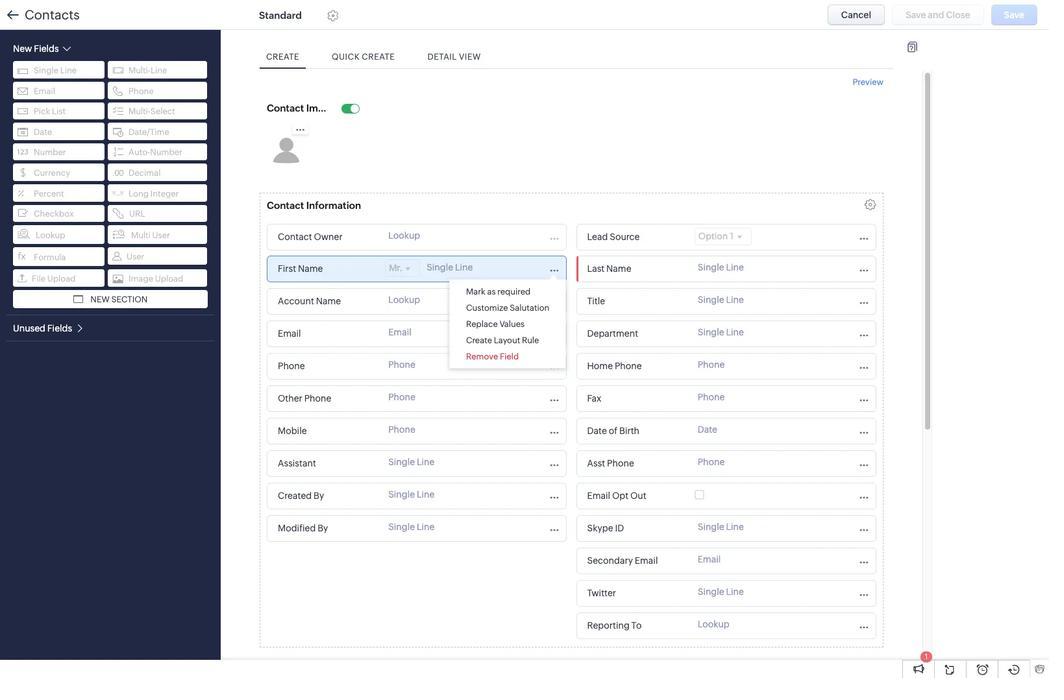 Task type: locate. For each thing, give the bounding box(es) containing it.
date
[[34, 127, 52, 137]]

auto-number
[[129, 148, 182, 157]]

multi-line
[[129, 66, 167, 75]]

formula
[[34, 252, 66, 262]]

0 horizontal spatial upload
[[47, 274, 76, 283]]

number
[[34, 148, 66, 157], [150, 148, 182, 157]]

create down replace
[[466, 336, 492, 345]]

user right multi
[[152, 230, 170, 240]]

1 horizontal spatial user
[[152, 230, 170, 240]]

1 number from the left
[[34, 148, 66, 157]]

user down multi
[[127, 252, 144, 261]]

as
[[487, 287, 496, 297]]

1 vertical spatial user
[[127, 252, 144, 261]]

number down date/time
[[150, 148, 182, 157]]

2 horizontal spatial create
[[466, 336, 492, 345]]

line right single
[[60, 66, 77, 75]]

0 vertical spatial multi-
[[129, 66, 151, 75]]

2 multi- from the top
[[129, 107, 151, 116]]

date/time
[[129, 127, 169, 137]]

None text field
[[264, 197, 393, 214], [274, 229, 379, 246], [583, 229, 688, 246], [274, 293, 379, 310], [583, 293, 688, 310], [583, 325, 688, 343], [583, 358, 688, 375], [583, 488, 668, 505], [274, 520, 379, 538], [583, 520, 688, 538], [264, 197, 393, 214], [274, 229, 379, 246], [583, 229, 688, 246], [274, 293, 379, 310], [583, 293, 688, 310], [583, 325, 688, 343], [583, 358, 688, 375], [583, 488, 668, 505], [274, 520, 379, 538], [583, 520, 688, 538]]

create
[[266, 52, 299, 62], [362, 52, 395, 62], [466, 336, 492, 345]]

None text field
[[264, 99, 328, 117], [274, 260, 379, 278], [583, 260, 688, 278], [274, 325, 379, 343], [274, 358, 379, 375], [274, 390, 379, 408], [583, 390, 688, 408], [274, 423, 379, 440], [583, 423, 688, 440], [274, 455, 379, 473], [583, 455, 688, 473], [274, 488, 379, 505], [583, 552, 688, 570], [583, 585, 688, 602], [583, 617, 688, 635], [264, 99, 328, 117], [274, 260, 379, 278], [583, 260, 688, 278], [274, 325, 379, 343], [274, 358, 379, 375], [274, 390, 379, 408], [583, 390, 688, 408], [274, 423, 379, 440], [583, 423, 688, 440], [274, 455, 379, 473], [583, 455, 688, 473], [274, 488, 379, 505], [583, 552, 688, 570], [583, 585, 688, 602], [583, 617, 688, 635]]

create down standard
[[266, 52, 299, 62]]

upload right file
[[47, 274, 76, 283]]

mark as required customize salutation replace values create layout rule remove field
[[466, 287, 550, 362]]

0 horizontal spatial number
[[34, 148, 66, 157]]

line
[[60, 66, 77, 75], [151, 66, 167, 75]]

pick list
[[34, 107, 66, 116]]

1 line from the left
[[60, 66, 77, 75]]

1 vertical spatial multi-
[[129, 107, 151, 116]]

1 horizontal spatial number
[[150, 148, 182, 157]]

upload right image
[[155, 274, 183, 283]]

select
[[151, 107, 175, 116]]

new section
[[90, 295, 148, 304]]

number up currency
[[34, 148, 66, 157]]

rule
[[522, 336, 539, 345]]

multi- for select
[[129, 107, 151, 116]]

unused fields link
[[13, 323, 84, 334]]

unused fields
[[13, 323, 72, 334]]

section
[[111, 295, 148, 304]]

1 multi- from the top
[[129, 66, 151, 75]]

view
[[459, 52, 481, 62]]

user
[[152, 230, 170, 240], [127, 252, 144, 261]]

line up 'phone'
[[151, 66, 167, 75]]

upload
[[47, 274, 76, 283], [155, 274, 183, 283]]

phone
[[129, 86, 154, 96]]

None button
[[828, 5, 885, 25]]

2 upload from the left
[[155, 274, 183, 283]]

0 horizontal spatial user
[[127, 252, 144, 261]]

1 horizontal spatial line
[[151, 66, 167, 75]]

0 horizontal spatial create
[[266, 52, 299, 62]]

1 upload from the left
[[47, 274, 76, 283]]

multi-
[[129, 66, 151, 75], [129, 107, 151, 116]]

create right quick at the left top of page
[[362, 52, 395, 62]]

2 line from the left
[[151, 66, 167, 75]]

1 horizontal spatial upload
[[155, 274, 183, 283]]

0 horizontal spatial line
[[60, 66, 77, 75]]

new
[[90, 295, 110, 304]]

unused
[[13, 323, 45, 334]]

file
[[32, 274, 46, 283]]

create link
[[260, 45, 306, 68]]

multi- down 'phone'
[[129, 107, 151, 116]]

field
[[500, 352, 519, 362]]

image
[[129, 274, 153, 283]]

0 vertical spatial user
[[152, 230, 170, 240]]

detail view
[[427, 52, 481, 62]]

integer
[[150, 189, 179, 198]]

preview
[[853, 77, 884, 87]]

file upload
[[32, 274, 76, 283]]

salutation
[[510, 303, 550, 313]]

multi- up 'phone'
[[129, 66, 151, 75]]

email
[[34, 86, 55, 96]]



Task type: describe. For each thing, give the bounding box(es) containing it.
detail
[[427, 52, 457, 62]]

image upload
[[129, 274, 183, 283]]

required
[[497, 287, 531, 297]]

create inside mark as required customize salutation replace values create layout rule remove field
[[466, 336, 492, 345]]

upload for file upload
[[47, 274, 76, 283]]

auto-
[[129, 148, 150, 157]]

customize
[[466, 303, 508, 313]]

decimal
[[129, 168, 161, 178]]

line for single line
[[60, 66, 77, 75]]

1 horizontal spatial create
[[362, 52, 395, 62]]

checkbox
[[34, 209, 74, 219]]

replace
[[466, 319, 498, 329]]

list
[[52, 107, 66, 116]]

mark
[[466, 287, 486, 297]]

currency
[[34, 168, 70, 178]]

layout
[[494, 336, 520, 345]]

single
[[34, 66, 58, 75]]

1
[[925, 653, 928, 661]]

quick create
[[332, 52, 395, 62]]

line for multi-line
[[151, 66, 167, 75]]

detail view link
[[421, 45, 487, 68]]

standard
[[259, 9, 302, 21]]

multi
[[131, 230, 151, 240]]

long
[[129, 189, 149, 198]]

quick create link
[[325, 45, 401, 68]]

pick
[[34, 107, 50, 116]]

values
[[499, 319, 525, 329]]

2 number from the left
[[150, 148, 182, 157]]

long integer
[[129, 189, 179, 198]]

contacts
[[25, 7, 80, 22]]

upload for image upload
[[155, 274, 183, 283]]

multi- for line
[[129, 66, 151, 75]]

quick
[[332, 52, 360, 62]]

url
[[129, 209, 145, 219]]

single line
[[34, 66, 77, 75]]

remove
[[466, 352, 498, 362]]

multi-select
[[129, 107, 175, 116]]

fields
[[47, 323, 72, 334]]

percent
[[34, 189, 64, 198]]

lookup
[[36, 230, 65, 240]]

multi user
[[131, 230, 170, 240]]



Task type: vqa. For each thing, say whether or not it's contained in the screenshot.
Single Line Line
yes



